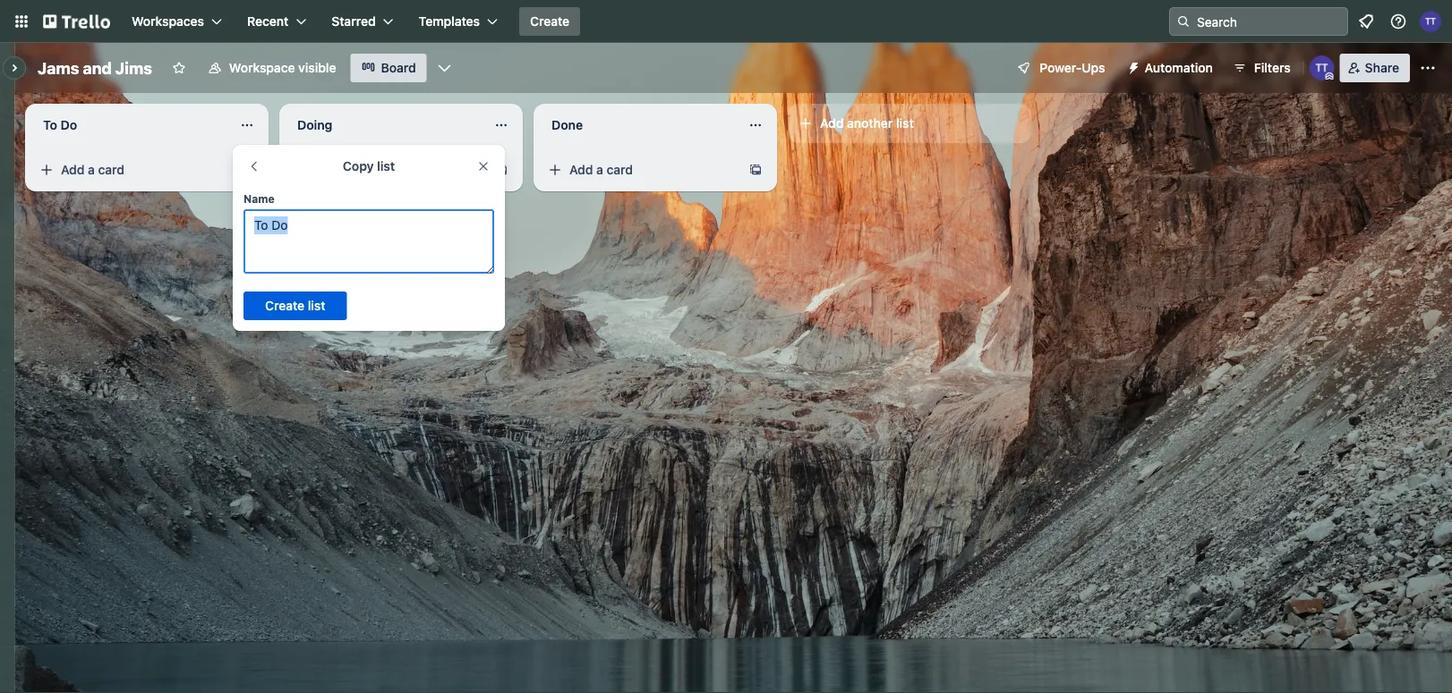 Task type: describe. For each thing, give the bounding box(es) containing it.
add for to do's 'add a card' button
[[61, 162, 85, 177]]

name
[[244, 192, 275, 205]]

0 notifications image
[[1355, 11, 1377, 32]]

terry turtle (terryturtle) image
[[1310, 56, 1335, 81]]

create button
[[519, 7, 580, 36]]

card for to do's 'add a card' button
[[98, 162, 124, 177]]

ups
[[1082, 60, 1105, 75]]

to do
[[43, 118, 77, 133]]

2 add a card from the left
[[315, 162, 379, 177]]

create from template… image for to do
[[240, 163, 254, 177]]

jams and jims
[[38, 58, 152, 77]]

templates
[[419, 14, 480, 29]]

Doing text field
[[286, 111, 483, 140]]

list inside button
[[896, 116, 914, 131]]

search image
[[1176, 14, 1191, 29]]

add a card button for to do
[[32, 156, 233, 184]]

add another list button
[[788, 104, 1031, 143]]

power-ups button
[[1004, 54, 1116, 82]]

show menu image
[[1419, 59, 1437, 77]]

workspace visible
[[229, 60, 336, 75]]

jims
[[115, 58, 152, 77]]

workspaces
[[132, 14, 204, 29]]

visible
[[298, 60, 336, 75]]

filters
[[1254, 60, 1291, 75]]

To Do text field
[[32, 111, 229, 140]]

copy list
[[343, 159, 395, 174]]

a for to do's 'add a card' button
[[88, 162, 95, 177]]

power-ups
[[1040, 60, 1105, 75]]

copy
[[343, 159, 374, 174]]

jams
[[38, 58, 79, 77]]

board link
[[351, 54, 427, 82]]

2 a from the left
[[342, 162, 349, 177]]

Done text field
[[541, 111, 738, 140]]

templates button
[[408, 7, 509, 36]]

board
[[381, 60, 416, 75]]

a for 1st 'add a card' button from right
[[596, 162, 603, 177]]

this member is an admin of this board. image
[[1326, 73, 1334, 81]]

customize views image
[[436, 59, 454, 77]]

add left copy
[[315, 162, 339, 177]]

add a card button for doing
[[286, 156, 487, 184]]

starred button
[[321, 7, 404, 36]]

starred
[[332, 14, 376, 29]]

automation button
[[1120, 54, 1224, 82]]

and
[[83, 58, 112, 77]]

filters button
[[1227, 54, 1296, 82]]



Task type: vqa. For each thing, say whether or not it's contained in the screenshot.
add Image
no



Task type: locate. For each thing, give the bounding box(es) containing it.
1 horizontal spatial card
[[352, 162, 379, 177]]

1 vertical spatial list
[[377, 159, 395, 174]]

terry turtle (terryturtle) image
[[1420, 11, 1441, 32]]

add a card button down to do text field
[[32, 156, 233, 184]]

0 horizontal spatial a
[[88, 162, 95, 177]]

primary element
[[0, 0, 1452, 43]]

do
[[61, 118, 77, 133]]

1 horizontal spatial list
[[896, 116, 914, 131]]

a down doing text field
[[342, 162, 349, 177]]

2 horizontal spatial a
[[596, 162, 603, 177]]

add a card
[[61, 162, 124, 177], [315, 162, 379, 177], [569, 162, 633, 177]]

card down the done text field
[[607, 162, 633, 177]]

add another list
[[820, 116, 914, 131]]

1 horizontal spatial a
[[342, 162, 349, 177]]

0 horizontal spatial add a card button
[[32, 156, 233, 184]]

2 horizontal spatial card
[[607, 162, 633, 177]]

2 create from template… image from the left
[[494, 163, 509, 177]]

2 horizontal spatial add a card button
[[541, 156, 741, 184]]

card
[[98, 162, 124, 177], [352, 162, 379, 177], [607, 162, 633, 177]]

power-
[[1040, 60, 1082, 75]]

done
[[552, 118, 583, 133]]

add a card down done
[[569, 162, 633, 177]]

list
[[896, 116, 914, 131], [377, 159, 395, 174]]

add a card button
[[32, 156, 233, 184], [286, 156, 487, 184], [541, 156, 741, 184]]

add a card button down doing text field
[[286, 156, 487, 184]]

0 vertical spatial list
[[896, 116, 914, 131]]

2 add a card button from the left
[[286, 156, 487, 184]]

create from template… image
[[240, 163, 254, 177], [494, 163, 509, 177], [748, 163, 763, 177]]

switch to… image
[[13, 13, 30, 30]]

To Do text field
[[244, 210, 494, 274]]

1 a from the left
[[88, 162, 95, 177]]

workspace visible button
[[197, 54, 347, 82]]

None submit
[[244, 292, 347, 321]]

open information menu image
[[1390, 13, 1407, 30]]

Search field
[[1191, 8, 1347, 35]]

1 add a card from the left
[[61, 162, 124, 177]]

add a card down doing
[[315, 162, 379, 177]]

sm image
[[1120, 54, 1145, 79]]

1 horizontal spatial create from template… image
[[494, 163, 509, 177]]

add down done
[[569, 162, 593, 177]]

a down to do text field
[[88, 162, 95, 177]]

list right copy
[[377, 159, 395, 174]]

share
[[1365, 60, 1399, 75]]

3 a from the left
[[596, 162, 603, 177]]

create
[[530, 14, 570, 29]]

2 horizontal spatial add a card
[[569, 162, 633, 177]]

2 card from the left
[[352, 162, 379, 177]]

3 create from template… image from the left
[[748, 163, 763, 177]]

add a card button down the done text field
[[541, 156, 741, 184]]

0 horizontal spatial create from template… image
[[240, 163, 254, 177]]

add a card for to do's 'add a card' button
[[61, 162, 124, 177]]

3 add a card from the left
[[569, 162, 633, 177]]

Board name text field
[[29, 54, 161, 82]]

to
[[43, 118, 57, 133]]

recent
[[247, 14, 289, 29]]

another
[[847, 116, 893, 131]]

1 horizontal spatial add a card button
[[286, 156, 487, 184]]

card down doing text field
[[352, 162, 379, 177]]

create from template… image for doing
[[494, 163, 509, 177]]

card down to do text field
[[98, 162, 124, 177]]

a down the done text field
[[596, 162, 603, 177]]

add for 1st 'add a card' button from right
[[569, 162, 593, 177]]

star or unstar board image
[[172, 61, 186, 75]]

back to home image
[[43, 7, 110, 36]]

add left another
[[820, 116, 844, 131]]

1 add a card button from the left
[[32, 156, 233, 184]]

3 add a card button from the left
[[541, 156, 741, 184]]

list right another
[[896, 116, 914, 131]]

0 horizontal spatial card
[[98, 162, 124, 177]]

1 create from template… image from the left
[[240, 163, 254, 177]]

a
[[88, 162, 95, 177], [342, 162, 349, 177], [596, 162, 603, 177]]

recent button
[[236, 7, 317, 36]]

add down do
[[61, 162, 85, 177]]

automation
[[1145, 60, 1213, 75]]

2 horizontal spatial create from template… image
[[748, 163, 763, 177]]

0 horizontal spatial list
[[377, 159, 395, 174]]

add inside button
[[820, 116, 844, 131]]

1 horizontal spatial add a card
[[315, 162, 379, 177]]

add a card for 1st 'add a card' button from right
[[569, 162, 633, 177]]

3 card from the left
[[607, 162, 633, 177]]

0 horizontal spatial add a card
[[61, 162, 124, 177]]

1 card from the left
[[98, 162, 124, 177]]

workspaces button
[[121, 7, 233, 36]]

add for add another list button
[[820, 116, 844, 131]]

card for 1st 'add a card' button from right
[[607, 162, 633, 177]]

workspace
[[229, 60, 295, 75]]

share button
[[1340, 54, 1410, 82]]

add a card down do
[[61, 162, 124, 177]]

add
[[820, 116, 844, 131], [61, 162, 85, 177], [315, 162, 339, 177], [569, 162, 593, 177]]

doing
[[297, 118, 332, 133]]



